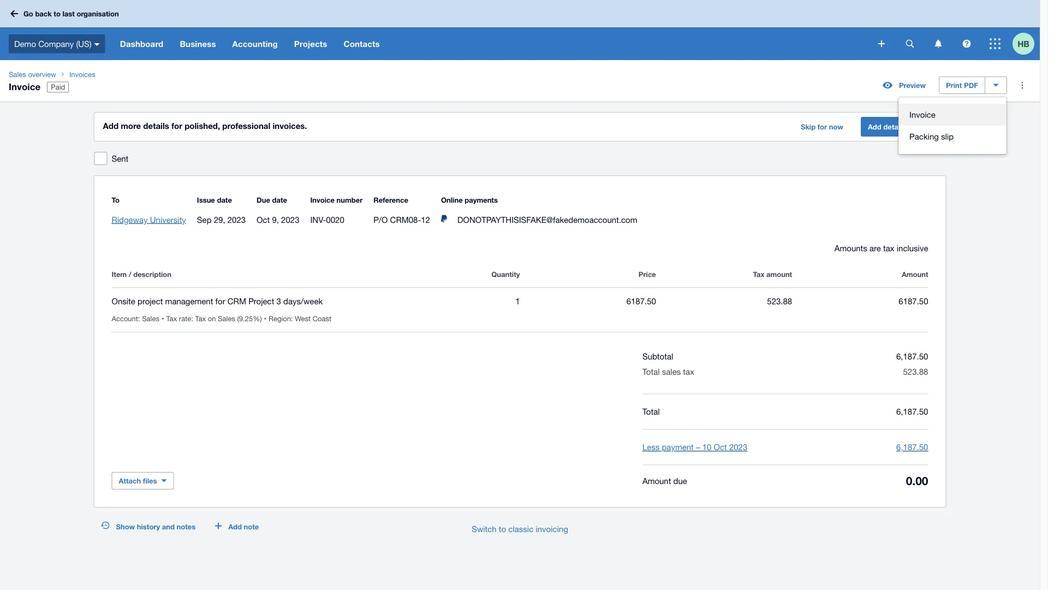 Task type: describe. For each thing, give the bounding box(es) containing it.
sales overview link
[[4, 69, 61, 80]]

on
[[208, 314, 216, 323]]

1 horizontal spatial oct
[[714, 442, 728, 452]]

skip for now
[[801, 122, 844, 131]]

amount for amount
[[902, 270, 929, 278]]

back
[[35, 9, 52, 18]]

days/week
[[284, 296, 323, 306]]

preview button
[[877, 76, 933, 94]]

ridgeway
[[112, 215, 148, 224]]

sales overview
[[9, 70, 56, 78]]

2 horizontal spatial 2023
[[730, 442, 748, 452]]

classic
[[509, 524, 534, 533]]

invoicing
[[536, 524, 569, 533]]

add more details for polished, professional invoices. status
[[94, 113, 946, 141]]

1 horizontal spatial sales
[[142, 314, 159, 323]]

12
[[421, 215, 430, 224]]

row containing item / description
[[112, 268, 929, 287]]

sep 29, 2023
[[197, 215, 246, 224]]

number
[[337, 196, 363, 204]]

navigation inside banner
[[112, 27, 871, 60]]

523.88 cell
[[657, 294, 793, 308]]

hb
[[1018, 39, 1030, 49]]

total for total
[[643, 407, 660, 416]]

p/o crm08-12
[[374, 215, 430, 224]]

price
[[639, 270, 657, 278]]

now
[[830, 122, 844, 131]]

quantity column header
[[384, 268, 520, 281]]

print
[[947, 81, 963, 89]]

quantity
[[492, 270, 520, 278]]

show history and notes button
[[94, 518, 202, 535]]

description
[[133, 270, 172, 278]]

projects
[[294, 39, 327, 49]]

6187.50 for first 6187.50 cell from the right
[[899, 296, 929, 306]]

invoice button
[[899, 104, 1007, 126]]

10
[[703, 442, 712, 452]]

amounts
[[835, 243, 868, 253]]

attach
[[119, 476, 141, 485]]

professional
[[223, 121, 271, 131]]

accounting
[[233, 39, 278, 49]]

are
[[870, 243, 882, 253]]

print pdf button
[[940, 76, 986, 94]]

amounts are tax inclusive
[[835, 243, 929, 253]]

: for account
[[138, 314, 140, 323]]

1 cell
[[384, 294, 520, 308]]

packing slip button
[[899, 126, 1007, 148]]

2 : from the left
[[191, 314, 193, 323]]

donotpaythisisfake@fakedemoaccount.com
[[458, 215, 638, 224]]

6,187.50 link
[[897, 442, 929, 452]]

online
[[441, 196, 463, 204]]

switch to classic invoicing button
[[463, 518, 577, 540]]

item
[[112, 270, 127, 278]]

subtotal
[[643, 352, 674, 361]]

0 horizontal spatial details
[[143, 121, 169, 131]]

invoices.
[[273, 121, 307, 131]]

2023 for oct 9, 2023
[[281, 215, 300, 224]]

region : west coast
[[269, 314, 332, 323]]

sales inside sales overview 'link'
[[9, 70, 26, 78]]

tax for tax rate : tax on sales (9.25%)
[[166, 314, 177, 323]]

9,
[[272, 215, 279, 224]]

1 6187.50 cell from the left
[[520, 294, 657, 308]]

p/o
[[374, 215, 388, 224]]

due
[[674, 476, 688, 485]]

invoices link
[[65, 69, 100, 80]]

add note button
[[209, 518, 266, 535]]

for for onsite project management for crm project 3 days/week
[[216, 296, 225, 306]]

west
[[295, 314, 311, 323]]

1 horizontal spatial 523.88
[[904, 367, 929, 376]]

notes
[[177, 522, 196, 531]]

history
[[137, 522, 160, 531]]

skip
[[801, 122, 816, 131]]

switch
[[472, 524, 497, 533]]

go back to last organisation
[[23, 9, 119, 18]]

packing slip
[[910, 132, 954, 141]]

business
[[180, 39, 216, 49]]

to inside 'button'
[[499, 524, 507, 533]]

1 horizontal spatial svg image
[[963, 40, 972, 48]]

invoice number
[[311, 196, 363, 204]]

–
[[697, 442, 701, 452]]

sent
[[112, 154, 129, 163]]

(us)
[[76, 39, 92, 48]]

details inside button
[[884, 122, 907, 131]]

online payments
[[441, 196, 498, 204]]

inv-
[[311, 215, 326, 224]]

crm08-
[[390, 215, 421, 224]]

svg image up "preview" button
[[879, 40, 886, 47]]

/
[[129, 270, 131, 278]]

: for region
[[291, 314, 293, 323]]

university
[[150, 215, 186, 224]]

add for add note
[[228, 522, 242, 531]]

table containing onsite project management for crm project 3 days/week
[[112, 255, 929, 332]]

amount for amount due
[[643, 476, 672, 485]]

1
[[516, 296, 520, 306]]

overview
[[28, 70, 56, 78]]

attach files button
[[112, 472, 174, 489]]

inclusive
[[897, 243, 929, 253]]

contacts button
[[336, 27, 388, 60]]

tax for are
[[884, 243, 895, 253]]

note
[[244, 522, 259, 531]]

add details button
[[861, 117, 914, 137]]

amount
[[767, 270, 793, 278]]

6,187.50 for subtotal
[[897, 352, 929, 361]]

paid
[[51, 83, 65, 91]]

slip
[[942, 132, 954, 141]]

sep
[[197, 215, 212, 224]]

project
[[249, 296, 274, 306]]

6187.50 for 2nd 6187.50 cell from the right
[[627, 296, 657, 306]]

svg image inside 'demo company (us)' popup button
[[94, 43, 100, 46]]

1 horizontal spatial tax
[[195, 314, 206, 323]]

row containing onsite project management for crm project 3 days/week
[[112, 288, 929, 332]]

0020
[[326, 215, 345, 224]]

packing
[[910, 132, 940, 141]]

cell containing region
[[269, 314, 336, 323]]

contacts
[[344, 39, 380, 49]]



Task type: vqa. For each thing, say whether or not it's contained in the screenshot.


Task type: locate. For each thing, give the bounding box(es) containing it.
amount inside column header
[[902, 270, 929, 278]]

invoice down sales overview 'link'
[[9, 81, 41, 92]]

for left the "now"
[[818, 122, 828, 131]]

invoice
[[9, 81, 41, 92], [910, 110, 936, 119], [311, 196, 335, 204]]

0 vertical spatial oct
[[257, 215, 270, 224]]

6187.50 down 'inclusive'
[[899, 296, 929, 306]]

2 horizontal spatial svg image
[[990, 38, 1001, 49]]

0 horizontal spatial tax
[[684, 367, 695, 376]]

2023 right 29, at the top left of page
[[228, 215, 246, 224]]

files
[[143, 476, 157, 485]]

tax for tax amount
[[754, 270, 765, 278]]

polished,
[[185, 121, 220, 131]]

amount column header
[[793, 268, 929, 281]]

oct left the 9,
[[257, 215, 270, 224]]

3
[[277, 296, 281, 306]]

: left "west"
[[291, 314, 293, 323]]

svg image up preview
[[907, 40, 915, 48]]

0 horizontal spatial add
[[103, 121, 119, 131]]

: down project
[[138, 314, 140, 323]]

business button
[[172, 27, 224, 60]]

oct 9, 2023
[[257, 215, 300, 224]]

issue date
[[197, 196, 232, 204]]

tax left the "amount"
[[754, 270, 765, 278]]

invoice up the inv-
[[311, 196, 335, 204]]

dashboard
[[120, 39, 164, 49]]

2 6,187.50 from the top
[[897, 407, 929, 416]]

6187.50
[[627, 296, 657, 306], [899, 296, 929, 306]]

reference
[[374, 196, 409, 204]]

rate
[[179, 314, 191, 323]]

2023 right the 9,
[[281, 215, 300, 224]]

date right the due
[[272, 196, 287, 204]]

1 horizontal spatial 2023
[[281, 215, 300, 224]]

tax
[[754, 270, 765, 278], [166, 314, 177, 323], [195, 314, 206, 323]]

1 total from the top
[[643, 367, 660, 376]]

group
[[899, 97, 1007, 154]]

add for add more details for polished, professional invoices.
[[103, 121, 119, 131]]

svg image right (us)
[[94, 43, 100, 46]]

switch to classic invoicing
[[472, 524, 569, 533]]

1 vertical spatial total
[[643, 407, 660, 416]]

sales down project
[[142, 314, 159, 323]]

pdf
[[965, 81, 979, 89]]

cell
[[112, 314, 166, 323], [166, 314, 269, 323], [269, 314, 336, 323]]

sales right on
[[218, 314, 235, 323]]

29,
[[214, 215, 225, 224]]

to
[[54, 9, 61, 18], [499, 524, 507, 533]]

1 horizontal spatial add
[[228, 522, 242, 531]]

0 vertical spatial tax
[[884, 243, 895, 253]]

tax left "rate"
[[166, 314, 177, 323]]

add note
[[228, 522, 259, 531]]

1 horizontal spatial invoice
[[311, 196, 335, 204]]

1 horizontal spatial date
[[272, 196, 287, 204]]

0 horizontal spatial sales
[[9, 70, 26, 78]]

for inside button
[[818, 122, 828, 131]]

coast
[[313, 314, 332, 323]]

accounting button
[[224, 27, 286, 60]]

for left crm
[[216, 296, 225, 306]]

details down "preview" button
[[884, 122, 907, 131]]

0 horizontal spatial 523.88
[[768, 296, 793, 306]]

3 6,187.50 from the top
[[897, 442, 929, 452]]

oct right "10" at right
[[714, 442, 728, 452]]

0 vertical spatial amount
[[902, 270, 929, 278]]

more
[[121, 121, 141, 131]]

company
[[38, 39, 74, 48]]

svg image
[[10, 10, 18, 17], [990, 38, 1001, 49], [963, 40, 972, 48]]

1 horizontal spatial :
[[191, 314, 193, 323]]

2 6187.50 cell from the left
[[793, 294, 929, 308]]

1 : from the left
[[138, 314, 140, 323]]

1 date from the left
[[217, 196, 232, 204]]

2 vertical spatial invoice
[[311, 196, 335, 204]]

row down quantity
[[112, 288, 929, 332]]

for
[[172, 121, 182, 131], [818, 122, 828, 131], [216, 296, 225, 306]]

print pdf
[[947, 81, 979, 89]]

0 vertical spatial 523.88
[[768, 296, 793, 306]]

group containing invoice
[[899, 97, 1007, 154]]

for left the polished,
[[172, 121, 182, 131]]

total down subtotal at the bottom of the page
[[643, 367, 660, 376]]

add for add details
[[869, 122, 882, 131]]

onsite project management for crm project 3 days/week
[[112, 296, 323, 306]]

svg image
[[907, 40, 915, 48], [936, 40, 943, 48], [879, 40, 886, 47], [94, 43, 100, 46]]

1 horizontal spatial for
[[216, 296, 225, 306]]

add right the "now"
[[869, 122, 882, 131]]

6187.50 cell
[[520, 294, 657, 308], [793, 294, 929, 308]]

list box
[[899, 97, 1007, 154]]

demo
[[14, 39, 36, 48]]

523.88
[[768, 296, 793, 306], [904, 367, 929, 376]]

issue
[[197, 196, 215, 204]]

cell containing tax rate
[[166, 314, 269, 323]]

0 horizontal spatial to
[[54, 9, 61, 18]]

2 row from the top
[[112, 288, 929, 332]]

cell down onsite project management for crm project 3 days/week
[[166, 314, 269, 323]]

management
[[165, 296, 213, 306]]

2 horizontal spatial for
[[818, 122, 828, 131]]

skip for now button
[[795, 118, 851, 135]]

add left more
[[103, 121, 119, 131]]

2 horizontal spatial add
[[869, 122, 882, 131]]

0 horizontal spatial tax
[[166, 314, 177, 323]]

demo company (us) button
[[0, 27, 112, 60]]

hb button
[[1013, 27, 1041, 60]]

svg image up print pdf button
[[936, 40, 943, 48]]

523.88 inside cell
[[768, 296, 793, 306]]

total for total sales tax
[[643, 367, 660, 376]]

svg image inside go back to last organisation link
[[10, 10, 18, 17]]

row up the 1
[[112, 268, 929, 287]]

0.00
[[907, 474, 929, 487]]

1 vertical spatial amount
[[643, 476, 672, 485]]

1 horizontal spatial tax
[[884, 243, 895, 253]]

add left note
[[228, 522, 242, 531]]

2 horizontal spatial invoice
[[910, 110, 936, 119]]

0 horizontal spatial svg image
[[10, 10, 18, 17]]

1 vertical spatial oct
[[714, 442, 728, 452]]

amount due
[[643, 476, 688, 485]]

to left last
[[54, 9, 61, 18]]

navigation
[[112, 27, 871, 60]]

for inside cell
[[216, 296, 225, 306]]

account
[[112, 314, 138, 323]]

0 horizontal spatial invoice
[[9, 81, 41, 92]]

svg image left the go
[[10, 10, 18, 17]]

add inside button
[[228, 522, 242, 531]]

and
[[162, 522, 175, 531]]

1 horizontal spatial to
[[499, 524, 507, 533]]

date for 29,
[[217, 196, 232, 204]]

0 horizontal spatial 6187.50
[[627, 296, 657, 306]]

cell down days/week
[[269, 314, 336, 323]]

0 horizontal spatial :
[[138, 314, 140, 323]]

tax right sales
[[684, 367, 695, 376]]

1 horizontal spatial details
[[884, 122, 907, 131]]

1 horizontal spatial 6187.50
[[899, 296, 929, 306]]

svg image left the hb
[[990, 38, 1001, 49]]

tax
[[884, 243, 895, 253], [684, 367, 695, 376]]

invoice inside button
[[910, 110, 936, 119]]

0 horizontal spatial 2023
[[228, 215, 246, 224]]

cell containing account
[[112, 314, 166, 323]]

add details
[[869, 122, 907, 131]]

6,187.50 for total
[[897, 407, 929, 416]]

2023 for sep 29, 2023
[[228, 215, 246, 224]]

date for 9,
[[272, 196, 287, 204]]

2 horizontal spatial sales
[[218, 314, 235, 323]]

1 vertical spatial invoice
[[910, 110, 936, 119]]

2 vertical spatial 6,187.50
[[897, 442, 929, 452]]

oct
[[257, 215, 270, 224], [714, 442, 728, 452]]

table
[[112, 255, 929, 332]]

tax for sales
[[684, 367, 695, 376]]

1 cell from the left
[[112, 314, 166, 323]]

due date
[[257, 196, 287, 204]]

sales left overview
[[9, 70, 26, 78]]

less payment – 10 oct 2023
[[643, 442, 748, 452]]

show history and notes
[[116, 522, 196, 531]]

organisation
[[77, 9, 119, 18]]

to
[[112, 196, 120, 204]]

0 vertical spatial invoice
[[9, 81, 41, 92]]

total up less
[[643, 407, 660, 416]]

account : sales
[[112, 314, 159, 323]]

price column header
[[520, 268, 657, 281]]

1 vertical spatial 523.88
[[904, 367, 929, 376]]

to right 'switch' on the left of page
[[499, 524, 507, 533]]

1 vertical spatial 6,187.50
[[897, 407, 929, 416]]

0 horizontal spatial for
[[172, 121, 182, 131]]

2 date from the left
[[272, 196, 287, 204]]

0 vertical spatial row
[[112, 268, 929, 287]]

invoice up the packing
[[910, 110, 936, 119]]

2 cell from the left
[[166, 314, 269, 323]]

list box containing invoice
[[899, 97, 1007, 154]]

due
[[257, 196, 270, 204]]

tax left on
[[195, 314, 206, 323]]

row
[[112, 268, 929, 287], [112, 288, 929, 332]]

to inside banner
[[54, 9, 61, 18]]

2 horizontal spatial tax
[[754, 270, 765, 278]]

2 6187.50 from the left
[[899, 296, 929, 306]]

banner
[[0, 0, 1041, 60]]

3 cell from the left
[[269, 314, 336, 323]]

6187.50 down price
[[627, 296, 657, 306]]

inv-0020
[[311, 215, 345, 224]]

more invoice options image
[[1012, 74, 1034, 96]]

1 row from the top
[[112, 268, 929, 287]]

navigation containing dashboard
[[112, 27, 871, 60]]

: down management
[[191, 314, 193, 323]]

tax inside column header
[[754, 270, 765, 278]]

add inside button
[[869, 122, 882, 131]]

amount
[[902, 270, 929, 278], [643, 476, 672, 485]]

projects button
[[286, 27, 336, 60]]

6187.50 cell down price column header
[[520, 294, 657, 308]]

svg image up pdf at the top right
[[963, 40, 972, 48]]

1 vertical spatial row
[[112, 288, 929, 332]]

region
[[269, 314, 291, 323]]

1 horizontal spatial 6187.50 cell
[[793, 294, 929, 308]]

2 horizontal spatial :
[[291, 314, 293, 323]]

banner containing dashboard
[[0, 0, 1041, 60]]

amount left due
[[643, 476, 672, 485]]

2023 right "10" at right
[[730, 442, 748, 452]]

tax right are
[[884, 243, 895, 253]]

onsite
[[112, 296, 135, 306]]

3 : from the left
[[291, 314, 293, 323]]

tax amount column header
[[657, 268, 793, 281]]

6187.50 cell down amount column header
[[793, 294, 929, 308]]

0 vertical spatial to
[[54, 9, 61, 18]]

sales
[[663, 367, 681, 376]]

invoices
[[69, 70, 95, 78]]

amount down 'inclusive'
[[902, 270, 929, 278]]

show
[[116, 522, 135, 531]]

total sales tax
[[643, 367, 695, 376]]

0 horizontal spatial date
[[217, 196, 232, 204]]

preview
[[900, 81, 927, 89]]

go
[[23, 9, 33, 18]]

go back to last organisation link
[[7, 4, 125, 23]]

1 vertical spatial tax
[[684, 367, 695, 376]]

0 vertical spatial 6,187.50
[[897, 352, 929, 361]]

0 horizontal spatial 6187.50 cell
[[520, 294, 657, 308]]

cell down project
[[112, 314, 166, 323]]

1 6187.50 from the left
[[627, 296, 657, 306]]

date right issue
[[217, 196, 232, 204]]

for for add more details for polished, professional invoices.
[[172, 121, 182, 131]]

item / description column header
[[112, 268, 384, 281]]

details right more
[[143, 121, 169, 131]]

1 horizontal spatial amount
[[902, 270, 929, 278]]

less
[[643, 442, 660, 452]]

0 horizontal spatial amount
[[643, 476, 672, 485]]

2 total from the top
[[643, 407, 660, 416]]

1 6,187.50 from the top
[[897, 352, 929, 361]]

0 horizontal spatial oct
[[257, 215, 270, 224]]

0 vertical spatial total
[[643, 367, 660, 376]]

1 vertical spatial to
[[499, 524, 507, 533]]

onsite project management for crm project 3 days/week cell
[[112, 294, 384, 308]]



